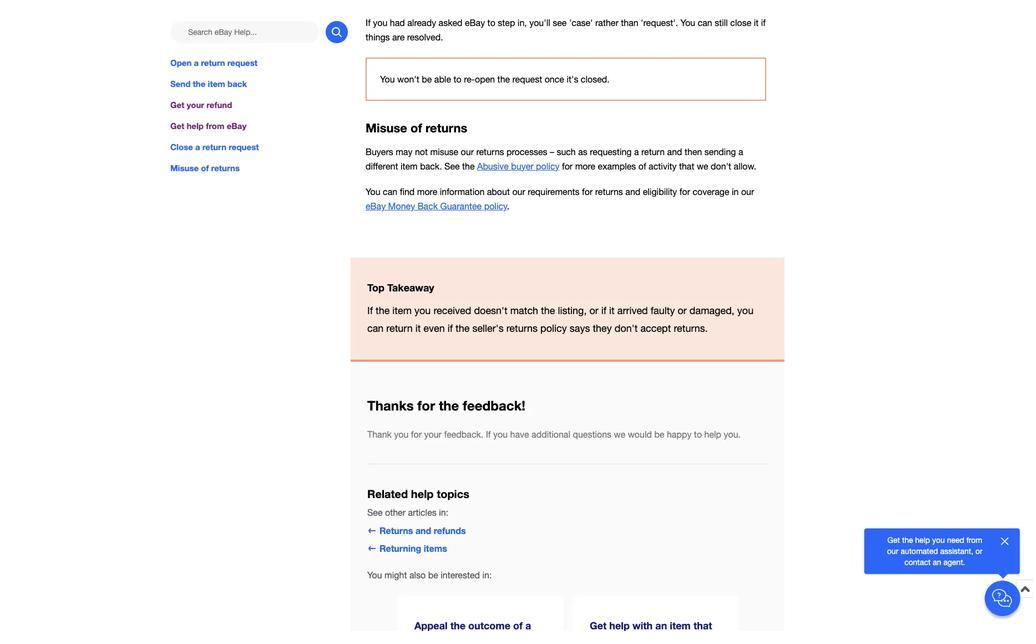Task type: vqa. For each thing, say whether or not it's contained in the screenshot.
the
yes



Task type: locate. For each thing, give the bounding box(es) containing it.
of down close a return request
[[201, 163, 209, 173]]

our inside buyers may not misuse our returns processes – such as requesting a return and then sending a different item back. see the
[[461, 147, 474, 157]]

from right need
[[967, 537, 982, 545]]

it for you
[[754, 18, 759, 28]]

return left even
[[386, 323, 413, 335]]

0 vertical spatial get
[[170, 100, 184, 110]]

the up the automated
[[902, 537, 913, 545]]

1 vertical spatial if
[[367, 305, 373, 317]]

if inside if you had already asked ebay to step in, you'll see 'case' rather than 'request'. you can still close it if things are resolved.
[[366, 18, 371, 28]]

you right 'request'.
[[681, 18, 695, 28]]

more inside you can find more information about our requirements for returns and eligibility for coverage in our ebay money back guarantee policy .
[[417, 187, 437, 197]]

have
[[510, 430, 529, 440]]

0 vertical spatial in:
[[439, 508, 448, 518]]

0 horizontal spatial or
[[590, 305, 599, 317]]

still
[[715, 18, 728, 28]]

you for you can find more information about our requirements for returns and eligibility for coverage in our ebay money back guarantee policy .
[[366, 187, 380, 197]]

1 horizontal spatial see
[[444, 161, 460, 171]]

for right thank on the bottom of page
[[411, 430, 422, 440]]

item inside buyers may not misuse our returns processes – such as requesting a return and then sending a different item back. see the
[[401, 161, 418, 171]]

you up even
[[414, 305, 431, 317]]

0 horizontal spatial see
[[367, 508, 383, 518]]

the inside 'link'
[[193, 79, 206, 89]]

misuse of returns link
[[170, 162, 348, 174]]

listing,
[[558, 305, 587, 317]]

for right the 'thanks'
[[417, 398, 435, 414]]

0 horizontal spatial if
[[448, 323, 453, 335]]

it up they
[[609, 305, 615, 317]]

returns down close a return request
[[211, 163, 240, 173]]

to left the re-
[[454, 75, 461, 85]]

you'll
[[529, 18, 550, 28]]

'case'
[[569, 18, 593, 28]]

don't inside 'if the item you received doesn't match the listing, or if it arrived faulty or damaged, you can return it even if the seller's returns policy says they don't accept returns.'
[[615, 323, 638, 335]]

information
[[440, 187, 485, 197]]

faulty
[[651, 305, 675, 317]]

you down 'different'
[[366, 187, 380, 197]]

feedback!
[[463, 398, 525, 414]]

0 vertical spatial it
[[754, 18, 759, 28]]

you right thank on the bottom of page
[[394, 430, 409, 440]]

0 horizontal spatial in:
[[439, 508, 448, 518]]

returns
[[426, 121, 467, 136], [476, 147, 504, 157], [211, 163, 240, 173], [595, 187, 623, 197], [506, 323, 538, 335]]

can down top
[[367, 323, 384, 335]]

if inside 'if the item you received doesn't match the listing, or if it arrived faulty or damaged, you can return it even if the seller's returns policy says they don't accept returns.'
[[367, 305, 373, 317]]

request inside 'close a return request' link
[[229, 142, 259, 152]]

you can find more information about our requirements for returns and eligibility for coverage in our ebay money back guarantee policy .
[[366, 187, 754, 211]]

you left might
[[367, 571, 382, 581]]

misuse up buyers
[[366, 121, 407, 136]]

misuse of returns up "not"
[[366, 121, 467, 136]]

request
[[227, 58, 257, 68], [512, 75, 542, 85], [229, 142, 259, 152]]

closed.
[[581, 75, 610, 85]]

you up things
[[373, 18, 388, 28]]

0 horizontal spatial and
[[416, 526, 431, 537]]

return inside buyers may not misuse our returns processes – such as requesting a return and then sending a different item back. see the
[[641, 147, 665, 157]]

match
[[510, 305, 538, 317]]

if up things
[[366, 18, 371, 28]]

1 vertical spatial be
[[654, 430, 664, 440]]

open a return request link
[[170, 57, 348, 69]]

1 vertical spatial misuse of returns
[[170, 163, 240, 173]]

return up activity
[[641, 147, 665, 157]]

in: up refunds
[[439, 508, 448, 518]]

be inside thanks for the feedback! alert
[[654, 430, 664, 440]]

can inside you can find more information about our requirements for returns and eligibility for coverage in our ebay money back guarantee policy .
[[383, 187, 397, 197]]

0 vertical spatial if
[[366, 18, 371, 28]]

refund
[[207, 100, 232, 110]]

0 vertical spatial can
[[698, 18, 712, 28]]

or inside get the help you need from our automated assistant, or contact an agent.
[[976, 548, 983, 557]]

2 vertical spatial policy
[[540, 323, 567, 335]]

and left then
[[667, 147, 682, 157]]

if right the close
[[761, 18, 766, 28]]

processes
[[507, 147, 547, 157]]

more up back
[[417, 187, 437, 197]]

the left abusive
[[462, 161, 475, 171]]

misuse of returns down close a return request
[[170, 163, 240, 173]]

the right send
[[193, 79, 206, 89]]

or up they
[[590, 305, 599, 317]]

don't down arrived
[[615, 323, 638, 335]]

1 vertical spatial your
[[424, 430, 442, 440]]

activity
[[649, 161, 677, 171]]

can left find
[[383, 187, 397, 197]]

find
[[400, 187, 415, 197]]

get the help you need from our automated assistant, or contact an agent.
[[887, 537, 983, 568]]

than
[[621, 18, 638, 28]]

or
[[590, 305, 599, 317], [678, 305, 687, 317], [976, 548, 983, 557]]

also
[[409, 571, 426, 581]]

it right the close
[[754, 18, 759, 28]]

already
[[407, 18, 436, 28]]

request left "once"
[[512, 75, 542, 85]]

1 horizontal spatial don't
[[711, 161, 731, 171]]

or right 'faulty'
[[678, 305, 687, 317]]

item
[[208, 79, 225, 89], [401, 161, 418, 171], [392, 305, 412, 317]]

help inside thanks for the feedback! alert
[[704, 430, 721, 440]]

0 vertical spatial your
[[187, 100, 204, 110]]

item down "top takeaway"
[[392, 305, 412, 317]]

request inside open a return request link
[[227, 58, 257, 68]]

our right misuse
[[461, 147, 474, 157]]

ebay right asked
[[465, 18, 485, 28]]

1 vertical spatial get
[[170, 121, 184, 131]]

see
[[444, 161, 460, 171], [367, 508, 383, 518]]

0 vertical spatial see
[[444, 161, 460, 171]]

0 horizontal spatial it
[[415, 323, 421, 335]]

help down get your refund
[[187, 121, 204, 131]]

policy down about
[[484, 201, 507, 211]]

1 vertical spatial misuse
[[170, 163, 199, 173]]

returns up abusive
[[476, 147, 504, 157]]

you left need
[[932, 537, 945, 545]]

an
[[933, 559, 941, 568]]

1 horizontal spatial of
[[411, 121, 422, 136]]

2 vertical spatial ebay
[[366, 201, 386, 211]]

1 vertical spatial if
[[601, 305, 607, 317]]

Search eBay Help... text field
[[170, 21, 319, 43]]

help
[[187, 121, 204, 131], [704, 430, 721, 440], [411, 488, 434, 501], [915, 537, 930, 545]]

1 vertical spatial can
[[383, 187, 397, 197]]

1 horizontal spatial from
[[967, 537, 982, 545]]

ebay
[[465, 18, 485, 28], [227, 121, 246, 131], [366, 201, 386, 211]]

be left able
[[422, 75, 432, 85]]

you inside if you had already asked ebay to step in, you'll see 'case' rather than 'request'. you can still close it if things are resolved.
[[681, 18, 695, 28]]

2 vertical spatial get
[[888, 537, 900, 545]]

item left back
[[208, 79, 225, 89]]

or right assistant,
[[976, 548, 983, 557]]

it left even
[[415, 323, 421, 335]]

0 vertical spatial be
[[422, 75, 432, 85]]

returning items link
[[367, 544, 447, 554]]

2 horizontal spatial to
[[694, 430, 702, 440]]

see left other at the left of page
[[367, 508, 383, 518]]

help left "you."
[[704, 430, 721, 440]]

0 vertical spatial we
[[697, 161, 708, 171]]

returns and refunds link
[[367, 526, 466, 537]]

sending
[[705, 147, 736, 157]]

return up send the item back
[[201, 58, 225, 68]]

1 horizontal spatial in:
[[482, 571, 492, 581]]

re-
[[464, 75, 475, 85]]

it
[[754, 18, 759, 28], [609, 305, 615, 317], [415, 323, 421, 335]]

0 horizontal spatial we
[[614, 430, 625, 440]]

2 vertical spatial request
[[229, 142, 259, 152]]

see down misuse
[[444, 161, 460, 171]]

and inside you can find more information about our requirements for returns and eligibility for coverage in our ebay money back guarantee policy .
[[625, 187, 640, 197]]

0 horizontal spatial your
[[187, 100, 204, 110]]

of up "not"
[[411, 121, 422, 136]]

money
[[388, 201, 415, 211]]

1 vertical spatial it
[[609, 305, 615, 317]]

a right open
[[194, 58, 199, 68]]

request down get help from ebay link
[[229, 142, 259, 152]]

we
[[697, 161, 708, 171], [614, 430, 625, 440]]

2 vertical spatial can
[[367, 323, 384, 335]]

of left activity
[[638, 161, 646, 171]]

misuse down close
[[170, 163, 199, 173]]

help up the automated
[[915, 537, 930, 545]]

for right eligibility
[[680, 187, 690, 197]]

if
[[761, 18, 766, 28], [601, 305, 607, 317], [448, 323, 453, 335]]

to right 'happy' at the bottom right of the page
[[694, 430, 702, 440]]

more down as
[[575, 161, 595, 171]]

the up feedback.
[[439, 398, 459, 414]]

then
[[685, 147, 702, 157]]

1 horizontal spatial misuse
[[366, 121, 407, 136]]

1 horizontal spatial to
[[487, 18, 495, 28]]

the down top
[[376, 305, 390, 317]]

item inside 'link'
[[208, 79, 225, 89]]

request for open a return request
[[227, 58, 257, 68]]

0 vertical spatial if
[[761, 18, 766, 28]]

or for match
[[590, 305, 599, 317]]

your left feedback.
[[424, 430, 442, 440]]

don't
[[711, 161, 731, 171], [615, 323, 638, 335]]

0 vertical spatial don't
[[711, 161, 731, 171]]

1 horizontal spatial ebay
[[366, 201, 386, 211]]

2 horizontal spatial ebay
[[465, 18, 485, 28]]

close
[[170, 142, 193, 152]]

1 horizontal spatial and
[[625, 187, 640, 197]]

a
[[194, 58, 199, 68], [195, 142, 200, 152], [634, 147, 639, 157], [738, 147, 743, 157]]

1 vertical spatial don't
[[615, 323, 638, 335]]

misuse of returns
[[366, 121, 467, 136], [170, 163, 240, 173]]

2 vertical spatial to
[[694, 430, 702, 440]]

1 horizontal spatial it
[[609, 305, 615, 317]]

2 horizontal spatial if
[[761, 18, 766, 28]]

0 horizontal spatial misuse of returns
[[170, 163, 240, 173]]

they
[[593, 323, 612, 335]]

1 vertical spatial policy
[[484, 201, 507, 211]]

in: right interested on the bottom left
[[482, 571, 492, 581]]

returns inside you can find more information about our requirements for returns and eligibility for coverage in our ebay money back guarantee policy .
[[595, 187, 623, 197]]

1 vertical spatial request
[[512, 75, 542, 85]]

for right requirements
[[582, 187, 593, 197]]

your
[[187, 100, 204, 110], [424, 430, 442, 440]]

of
[[411, 121, 422, 136], [638, 161, 646, 171], [201, 163, 209, 173]]

0 horizontal spatial of
[[201, 163, 209, 173]]

0 horizontal spatial from
[[206, 121, 224, 131]]

if down top
[[367, 305, 373, 317]]

can
[[698, 18, 712, 28], [383, 187, 397, 197], [367, 323, 384, 335]]

buyers
[[366, 147, 393, 157]]

the inside alert
[[439, 398, 459, 414]]

1 vertical spatial from
[[967, 537, 982, 545]]

0 vertical spatial more
[[575, 161, 595, 171]]

our left the automated
[[887, 548, 899, 557]]

you
[[681, 18, 695, 28], [380, 75, 395, 85], [366, 187, 380, 197], [367, 571, 382, 581]]

close a return request
[[170, 142, 259, 152]]

items
[[424, 544, 447, 554]]

send the item back link
[[170, 78, 348, 90]]

0 vertical spatial to
[[487, 18, 495, 28]]

from up close a return request
[[206, 121, 224, 131]]

2 vertical spatial if
[[448, 323, 453, 335]]

if for if the item you received doesn't match the listing, or if it arrived faulty or damaged, you can return it even if the seller's returns policy says they don't accept returns.
[[367, 305, 373, 317]]

that
[[679, 161, 694, 171]]

ebay left money
[[366, 201, 386, 211]]

your left refund
[[187, 100, 204, 110]]

be right would
[[654, 430, 664, 440]]

2 vertical spatial item
[[392, 305, 412, 317]]

if you had already asked ebay to step in, you'll see 'case' rather than 'request'. you can still close it if things are resolved.
[[366, 18, 766, 42]]

more
[[575, 161, 595, 171], [417, 187, 437, 197]]

you left won't
[[380, 75, 395, 85]]

the down received
[[456, 323, 470, 335]]

if right feedback.
[[486, 430, 491, 440]]

1 vertical spatial ebay
[[227, 121, 246, 131]]

.
[[507, 201, 510, 211]]

1 vertical spatial we
[[614, 430, 625, 440]]

1 vertical spatial more
[[417, 187, 437, 197]]

able
[[434, 75, 451, 85]]

1 horizontal spatial misuse of returns
[[366, 121, 467, 136]]

item for you
[[392, 305, 412, 317]]

1 vertical spatial item
[[401, 161, 418, 171]]

policy inside you can find more information about our requirements for returns and eligibility for coverage in our ebay money back guarantee policy .
[[484, 201, 507, 211]]

and down articles
[[416, 526, 431, 537]]

help up articles
[[411, 488, 434, 501]]

if right even
[[448, 323, 453, 335]]

need
[[947, 537, 964, 545]]

get inside get the help you need from our automated assistant, or contact an agent.
[[888, 537, 900, 545]]

can left still
[[698, 18, 712, 28]]

0 vertical spatial ebay
[[465, 18, 485, 28]]

open a return request
[[170, 58, 257, 68]]

see
[[553, 18, 567, 28]]

the right open
[[497, 75, 510, 85]]

it inside if you had already asked ebay to step in, you'll see 'case' rather than 'request'. you can still close it if things are resolved.
[[754, 18, 759, 28]]

if up they
[[601, 305, 607, 317]]

thank you for your feedback. if you have additional questions we would be happy to help you.
[[367, 430, 741, 440]]

1 vertical spatial to
[[454, 75, 461, 85]]

step
[[498, 18, 515, 28]]

received
[[434, 305, 471, 317]]

buyers may not misuse our returns processes – such as requesting a return and then sending a different item back. see the
[[366, 147, 743, 171]]

request for close a return request
[[229, 142, 259, 152]]

returns down match
[[506, 323, 538, 335]]

to inside if you had already asked ebay to step in, you'll see 'case' rather than 'request'. you can still close it if things are resolved.
[[487, 18, 495, 28]]

2 horizontal spatial and
[[667, 147, 682, 157]]

you inside you can find more information about our requirements for returns and eligibility for coverage in our ebay money back guarantee policy .
[[366, 187, 380, 197]]

policy down –
[[536, 161, 560, 171]]

0 horizontal spatial more
[[417, 187, 437, 197]]

returns down 'abusive buyer policy for more examples of activity that we don't allow.'
[[595, 187, 623, 197]]

request up back
[[227, 58, 257, 68]]

see inside buyers may not misuse our returns processes – such as requesting a return and then sending a different item back. see the
[[444, 161, 460, 171]]

send the item back
[[170, 79, 247, 89]]

be right also
[[428, 571, 438, 581]]

0 vertical spatial and
[[667, 147, 682, 157]]

2 vertical spatial and
[[416, 526, 431, 537]]

1 vertical spatial and
[[625, 187, 640, 197]]

2 vertical spatial if
[[486, 430, 491, 440]]

2 horizontal spatial or
[[976, 548, 983, 557]]

policy down "listing,"
[[540, 323, 567, 335]]

we right that
[[697, 161, 708, 171]]

1 horizontal spatial more
[[575, 161, 595, 171]]

0 vertical spatial item
[[208, 79, 225, 89]]

if
[[366, 18, 371, 28], [367, 305, 373, 317], [486, 430, 491, 440]]

different
[[366, 161, 398, 171]]

for down such
[[562, 161, 573, 171]]

1 horizontal spatial or
[[678, 305, 687, 317]]

2 vertical spatial it
[[415, 323, 421, 335]]

item inside 'if the item you received doesn't match the listing, or if it arrived faulty or damaged, you can return it even if the seller's returns policy says they don't accept returns.'
[[392, 305, 412, 317]]

0 vertical spatial request
[[227, 58, 257, 68]]

we left would
[[614, 430, 625, 440]]

1 horizontal spatial your
[[424, 430, 442, 440]]

0 vertical spatial from
[[206, 121, 224, 131]]

in,
[[518, 18, 527, 28]]

0 horizontal spatial to
[[454, 75, 461, 85]]

our
[[461, 147, 474, 157], [512, 187, 525, 197], [741, 187, 754, 197], [887, 548, 899, 557]]

might
[[385, 571, 407, 581]]

get for get help from ebay
[[170, 121, 184, 131]]

interested
[[441, 571, 480, 581]]

don't down sending
[[711, 161, 731, 171]]

open
[[170, 58, 192, 68]]

ebay down refund
[[227, 121, 246, 131]]

2 horizontal spatial it
[[754, 18, 759, 28]]

happy
[[667, 430, 692, 440]]

item down may
[[401, 161, 418, 171]]

0 horizontal spatial don't
[[615, 323, 638, 335]]

to left step
[[487, 18, 495, 28]]

and left eligibility
[[625, 187, 640, 197]]



Task type: describe. For each thing, give the bounding box(es) containing it.
we inside thanks for the feedback! alert
[[614, 430, 625, 440]]

you might also be interested in:
[[367, 571, 492, 581]]

coverage
[[693, 187, 729, 197]]

get the help you need from our automated assistant, or contact an agent. tooltip
[[882, 535, 988, 569]]

ebay money back guarantee policy link
[[366, 201, 507, 211]]

1 vertical spatial in:
[[482, 571, 492, 581]]

would
[[628, 430, 652, 440]]

2 horizontal spatial of
[[638, 161, 646, 171]]

the inside get the help you need from our automated assistant, or contact an agent.
[[902, 537, 913, 545]]

get your refund
[[170, 100, 232, 110]]

back
[[418, 201, 438, 211]]

2 vertical spatial be
[[428, 571, 438, 581]]

close a return request link
[[170, 141, 348, 153]]

returns inside buyers may not misuse our returns processes – such as requesting a return and then sending a different item back. see the
[[476, 147, 504, 157]]

thanks for the feedback!
[[367, 398, 525, 414]]

0 vertical spatial policy
[[536, 161, 560, 171]]

eligibility
[[643, 187, 677, 197]]

of inside misuse of returns link
[[201, 163, 209, 173]]

returns inside 'if the item you received doesn't match the listing, or if it arrived faulty or damaged, you can return it even if the seller's returns policy says they don't accept returns.'
[[506, 323, 538, 335]]

send
[[170, 79, 191, 89]]

you inside get the help you need from our automated assistant, or contact an agent.
[[932, 537, 945, 545]]

accept
[[641, 323, 671, 335]]

abusive
[[477, 161, 509, 171]]

policy inside 'if the item you received doesn't match the listing, or if it arrived faulty or damaged, you can return it even if the seller's returns policy says they don't accept returns.'
[[540, 323, 567, 335]]

resolved.
[[407, 32, 443, 42]]

articles
[[408, 508, 437, 518]]

says
[[570, 323, 590, 335]]

are
[[392, 32, 405, 42]]

in
[[732, 187, 739, 197]]

feedback.
[[444, 430, 483, 440]]

had
[[390, 18, 405, 28]]

it's
[[567, 75, 578, 85]]

related help topics
[[367, 488, 469, 501]]

once
[[545, 75, 564, 85]]

–
[[550, 147, 554, 157]]

a up examples
[[634, 147, 639, 157]]

0 vertical spatial misuse
[[366, 121, 407, 136]]

our right about
[[512, 187, 525, 197]]

1 horizontal spatial if
[[601, 305, 607, 317]]

our inside get the help you need from our automated assistant, or contact an agent.
[[887, 548, 899, 557]]

returning
[[380, 544, 421, 554]]

damaged,
[[690, 305, 735, 317]]

you for you might also be interested in:
[[367, 571, 382, 581]]

0 horizontal spatial ebay
[[227, 121, 246, 131]]

item for back
[[208, 79, 225, 89]]

you right damaged, on the right of the page
[[737, 305, 754, 317]]

help inside get the help you need from our automated assistant, or contact an agent.
[[915, 537, 930, 545]]

return down get help from ebay at top left
[[202, 142, 226, 152]]

from inside get the help you need from our automated assistant, or contact an agent.
[[967, 537, 982, 545]]

thanks for the feedback! alert
[[367, 362, 768, 442]]

return inside 'if the item you received doesn't match the listing, or if it arrived faulty or damaged, you can return it even if the seller's returns policy says they don't accept returns.'
[[386, 323, 413, 335]]

if for if you had already asked ebay to step in, you'll see 'case' rather than 'request'. you can still close it if things are resolved.
[[366, 18, 371, 28]]

you won't be able to re-open the request once it's closed.
[[380, 75, 610, 85]]

our right in
[[741, 187, 754, 197]]

abusive buyer policy for more examples of activity that we don't allow.
[[477, 161, 756, 171]]

misuse
[[430, 147, 458, 157]]

arrived
[[617, 305, 648, 317]]

requesting
[[590, 147, 632, 157]]

if inside thanks for the feedback! alert
[[486, 430, 491, 440]]

assistant,
[[940, 548, 973, 557]]

get your refund link
[[170, 99, 348, 111]]

0 vertical spatial misuse of returns
[[366, 121, 467, 136]]

returning items
[[380, 544, 447, 554]]

or for our
[[976, 548, 983, 557]]

top
[[367, 282, 385, 294]]

as
[[578, 147, 587, 157]]

automated
[[901, 548, 938, 557]]

a up allow.
[[738, 147, 743, 157]]

back.
[[420, 161, 442, 171]]

doesn't
[[474, 305, 508, 317]]

you for you won't be able to re-open the request once it's closed.
[[380, 75, 395, 85]]

abusive buyer policy link
[[477, 161, 560, 171]]

not
[[415, 147, 428, 157]]

get for get the help you need from our automated assistant, or contact an agent.
[[888, 537, 900, 545]]

'request'.
[[641, 18, 678, 28]]

you.
[[724, 430, 741, 440]]

guarantee
[[440, 201, 482, 211]]

takeaway
[[387, 282, 434, 294]]

asked
[[439, 18, 463, 28]]

questions
[[573, 430, 612, 440]]

can inside 'if the item you received doesn't match the listing, or if it arrived faulty or damaged, you can return it even if the seller's returns policy says they don't accept returns.'
[[367, 323, 384, 335]]

the inside buyers may not misuse our returns processes – such as requesting a return and then sending a different item back. see the
[[462, 161, 475, 171]]

refunds
[[434, 526, 466, 537]]

even
[[424, 323, 445, 335]]

thank
[[367, 430, 392, 440]]

rather
[[595, 18, 619, 28]]

related
[[367, 488, 408, 501]]

about
[[487, 187, 510, 197]]

buyer
[[511, 161, 534, 171]]

open
[[475, 75, 495, 85]]

ebay inside you can find more information about our requirements for returns and eligibility for coverage in our ebay money back guarantee policy .
[[366, 201, 386, 211]]

the right match
[[541, 305, 555, 317]]

you inside if you had already asked ebay to step in, you'll see 'case' rather than 'request'. you can still close it if things are resolved.
[[373, 18, 388, 28]]

allow.
[[734, 161, 756, 171]]

it for damaged,
[[415, 323, 421, 335]]

contact
[[905, 559, 931, 568]]

top takeaway
[[367, 282, 434, 294]]

ebay inside if you had already asked ebay to step in, you'll see 'case' rather than 'request'. you can still close it if things are resolved.
[[465, 18, 485, 28]]

such
[[557, 147, 576, 157]]

may
[[396, 147, 413, 157]]

your inside thanks for the feedback! alert
[[424, 430, 442, 440]]

0 horizontal spatial misuse
[[170, 163, 199, 173]]

additional
[[532, 430, 570, 440]]

a right close
[[195, 142, 200, 152]]

you left "have"
[[493, 430, 508, 440]]

returns up misuse
[[426, 121, 467, 136]]

thanks
[[367, 398, 414, 414]]

if inside if you had already asked ebay to step in, you'll see 'case' rather than 'request'. you can still close it if things are resolved.
[[761, 18, 766, 28]]

requirements
[[528, 187, 580, 197]]

misuse of returns inside misuse of returns link
[[170, 163, 240, 173]]

topics
[[437, 488, 469, 501]]

to inside thanks for the feedback! alert
[[694, 430, 702, 440]]

see other articles in:
[[367, 508, 448, 518]]

other
[[385, 508, 406, 518]]

can inside if you had already asked ebay to step in, you'll see 'case' rather than 'request'. you can still close it if things are resolved.
[[698, 18, 712, 28]]

get help from ebay link
[[170, 120, 348, 132]]

1 vertical spatial see
[[367, 508, 383, 518]]

agent.
[[944, 559, 965, 568]]

back
[[228, 79, 247, 89]]

get for get your refund
[[170, 100, 184, 110]]

1 horizontal spatial we
[[697, 161, 708, 171]]

and inside buyers may not misuse our returns processes – such as requesting a return and then sending a different item back. see the
[[667, 147, 682, 157]]



